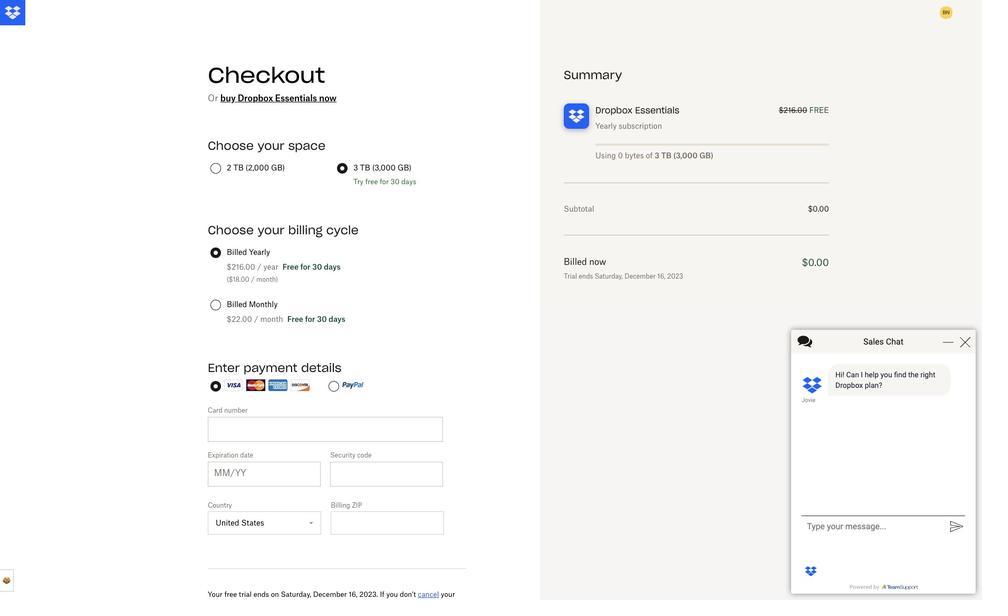 Task type: describe. For each thing, give the bounding box(es) containing it.
0
[[618, 151, 623, 160]]

now inside billed now trial ends saturday, december 16, 2023
[[590, 256, 606, 267]]

1 vertical spatial /
[[251, 275, 255, 283]]

3 inside summary list
[[655, 151, 660, 160]]

of
[[646, 151, 653, 160]]

your free trial ends on saturday, december 16, 2023. if you don't cancel
[[208, 590, 439, 598]]

free for for
[[366, 177, 378, 186]]

billing zip
[[331, 501, 362, 509]]

bn
[[943, 9, 950, 16]]

summary
[[564, 68, 622, 82]]

Billed Yearly radio
[[211, 248, 221, 258]]

billing
[[331, 501, 350, 509]]

16, inside billed now trial ends saturday, december 16, 2023
[[658, 272, 666, 280]]

billed for monthly
[[227, 300, 247, 309]]

country
[[208, 501, 232, 509]]

essentials inside checkout or buy dropbox essentials now
[[275, 93, 317, 103]]

tb inside summary list
[[662, 151, 672, 160]]

$22.00
[[227, 315, 252, 324]]

2 tb (2,000 gb)
[[227, 163, 285, 172]]

30 for $216.00 / year free for 30 days ($18.00 / month)
[[312, 262, 322, 271]]

1 vertical spatial 16,
[[349, 590, 358, 598]]

30 for $22.00 / month free for 30 days
[[317, 315, 327, 324]]

month
[[260, 315, 283, 324]]

1 vertical spatial december
[[313, 590, 347, 598]]

3 tb (3,000 gb)
[[354, 163, 412, 172]]

1 vertical spatial $0.00
[[803, 256, 830, 268]]

using
[[596, 151, 616, 160]]

0 horizontal spatial 3
[[354, 163, 358, 172]]

bytes
[[625, 151, 644, 160]]

2 vertical spatial your
[[208, 590, 464, 600]]

gb) for 3 tb (3,000 gb)
[[398, 163, 412, 172]]

trial
[[239, 590, 252, 598]]

cancel link
[[418, 590, 439, 598]]

discover image
[[291, 380, 310, 391]]

details
[[301, 360, 342, 375]]

for for $22.00 / month free for 30 days
[[305, 315, 315, 324]]

december inside billed now trial ends saturday, december 16, 2023
[[625, 272, 656, 280]]

cancel
[[418, 590, 439, 598]]

free for ($18.00 / month)
[[283, 262, 299, 271]]

you
[[387, 590, 398, 598]]

mastercard image
[[246, 380, 265, 391]]

2
[[227, 163, 231, 172]]

enter
[[208, 360, 240, 375]]

try free for 30 days
[[354, 177, 417, 186]]

or
[[208, 93, 218, 103]]

for for $216.00 / year free for 30 days ($18.00 / month)
[[301, 262, 311, 271]]

bn button
[[938, 4, 955, 21]]

$216.00 for subtotal
[[779, 106, 808, 115]]

days for $22.00 / month free for 30 days
[[329, 315, 346, 324]]

0 vertical spatial $0.00
[[809, 204, 830, 213]]

ends for now
[[579, 272, 593, 280]]

buy dropbox essentials now link
[[220, 93, 337, 103]]

if
[[380, 590, 385, 598]]

free for free for 30 days
[[287, 315, 303, 324]]

(3,000 inside summary list
[[674, 151, 698, 160]]

2023.
[[359, 590, 378, 598]]

space
[[288, 138, 326, 153]]

tb for 3 tb (3,000 gb)
[[360, 163, 370, 172]]

/ for yearly
[[257, 262, 262, 271]]

0 vertical spatial 30
[[391, 177, 400, 186]]

billed yearly
[[227, 248, 270, 256]]

2 TB (2,000 GB) radio
[[211, 163, 221, 174]]

your
[[208, 590, 223, 598]]

amex image
[[269, 380, 288, 391]]

1 vertical spatial yearly
[[249, 248, 270, 256]]

tb for 2 tb (2,000 gb)
[[233, 163, 244, 172]]

summary list
[[564, 68, 830, 282]]

dropbox inside checkout or buy dropbox essentials now
[[238, 93, 273, 103]]

free
[[810, 106, 830, 115]]



Task type: locate. For each thing, give the bounding box(es) containing it.
free
[[283, 262, 299, 271], [287, 315, 303, 324]]

1 horizontal spatial free
[[366, 177, 378, 186]]

$216.00 inside summary list
[[779, 106, 808, 115]]

essentials inside summary list
[[636, 105, 680, 116]]

dropbox
[[238, 93, 273, 103], [596, 105, 633, 116]]

1 vertical spatial essentials
[[636, 105, 680, 116]]

2 vertical spatial for
[[305, 315, 315, 324]]

dropbox up yearly subscription
[[596, 105, 633, 116]]

yearly
[[596, 121, 617, 130], [249, 248, 270, 256]]

/ down billed monthly
[[254, 315, 258, 324]]

0 vertical spatial days
[[402, 177, 417, 186]]

30 up details
[[317, 315, 327, 324]]

dropbox essentials
[[596, 105, 680, 116]]

free right year
[[283, 262, 299, 271]]

1 horizontal spatial 16,
[[658, 272, 666, 280]]

year
[[264, 262, 278, 271]]

tb right the of at right top
[[662, 151, 672, 160]]

1 vertical spatial for
[[301, 262, 311, 271]]

for
[[380, 177, 389, 186], [301, 262, 311, 271], [305, 315, 315, 324]]

1 vertical spatial saturday,
[[281, 590, 312, 598]]

$216.00 / year free for 30 days ($18.00 / month)
[[227, 262, 341, 283]]

$216.00 left free
[[779, 106, 808, 115]]

2 vertical spatial /
[[254, 315, 258, 324]]

0 vertical spatial choose
[[208, 138, 254, 153]]

billed now trial ends saturday, december 16, 2023
[[564, 256, 684, 280]]

0 vertical spatial ends
[[579, 272, 593, 280]]

saturday, right trial
[[595, 272, 623, 280]]

december left 2023
[[625, 272, 656, 280]]

yearly subscription
[[596, 121, 662, 130]]

ends inside billed now trial ends saturday, december 16, 2023
[[579, 272, 593, 280]]

1 vertical spatial $216.00
[[227, 262, 255, 271]]

None radio
[[211, 381, 221, 392]]

for right month
[[305, 315, 315, 324]]

0 vertical spatial dropbox
[[238, 93, 273, 103]]

2 vertical spatial days
[[329, 315, 346, 324]]

0 vertical spatial december
[[625, 272, 656, 280]]

3 right the of at right top
[[655, 151, 660, 160]]

2 horizontal spatial gb)
[[700, 151, 714, 160]]

1 horizontal spatial gb)
[[398, 163, 412, 172]]

1 vertical spatial now
[[590, 256, 606, 267]]

essentials up subscription
[[636, 105, 680, 116]]

free inside $216.00 / year free for 30 days ($18.00 / month)
[[283, 262, 299, 271]]

enter payment details
[[208, 360, 342, 375]]

3
[[655, 151, 660, 160], [354, 163, 358, 172]]

free right month
[[287, 315, 303, 324]]

for right year
[[301, 262, 311, 271]]

tb up the try
[[360, 163, 370, 172]]

essentials down the "checkout"
[[275, 93, 317, 103]]

0 horizontal spatial december
[[313, 590, 347, 598]]

billed up trial
[[564, 256, 587, 267]]

1 vertical spatial 3
[[354, 163, 358, 172]]

16, left 2023.
[[349, 590, 358, 598]]

1 horizontal spatial now
[[590, 256, 606, 267]]

billed for yearly
[[227, 248, 247, 256]]

$216.00 for enter payment details
[[227, 262, 255, 271]]

16,
[[658, 272, 666, 280], [349, 590, 358, 598]]

0 horizontal spatial now
[[319, 93, 337, 103]]

0 horizontal spatial $216.00
[[227, 262, 255, 271]]

1 vertical spatial choose
[[208, 223, 254, 237]]

0 horizontal spatial (3,000
[[372, 163, 396, 172]]

buy
[[220, 93, 236, 103]]

free left the trial
[[225, 590, 237, 598]]

days for $216.00 / year free for 30 days ($18.00 / month)
[[324, 262, 341, 271]]

0 horizontal spatial dropbox
[[238, 93, 273, 103]]

$216.00
[[779, 106, 808, 115], [227, 262, 255, 271]]

0 vertical spatial essentials
[[275, 93, 317, 103]]

cycle
[[326, 223, 359, 237]]

your for space
[[258, 138, 285, 153]]

tb right 2
[[233, 163, 244, 172]]

1 vertical spatial (3,000
[[372, 163, 396, 172]]

1 horizontal spatial saturday,
[[595, 272, 623, 280]]

30 inside $216.00 / year free for 30 days ($18.00 / month)
[[312, 262, 322, 271]]

0 horizontal spatial saturday,
[[281, 590, 312, 598]]

0 vertical spatial now
[[319, 93, 337, 103]]

1 horizontal spatial dropbox
[[596, 105, 633, 116]]

0 vertical spatial billed
[[227, 248, 247, 256]]

1 horizontal spatial yearly
[[596, 121, 617, 130]]

16, left 2023
[[658, 272, 666, 280]]

december left 2023.
[[313, 590, 347, 598]]

$216.00 free
[[779, 106, 830, 115]]

your for billing
[[258, 223, 285, 237]]

free for trial
[[225, 590, 237, 598]]

1 vertical spatial ends
[[254, 590, 269, 598]]

gb) inside summary list
[[700, 151, 714, 160]]

days up details
[[329, 315, 346, 324]]

(3,000 up try free for 30 days
[[372, 163, 396, 172]]

0 vertical spatial $216.00
[[779, 106, 808, 115]]

days
[[402, 177, 417, 186], [324, 262, 341, 271], [329, 315, 346, 324]]

1 horizontal spatial tb
[[360, 163, 370, 172]]

0 horizontal spatial ends
[[254, 590, 269, 598]]

dropbox inside summary list
[[596, 105, 633, 116]]

30 down 3 tb (3,000 gb)
[[391, 177, 400, 186]]

yearly up using
[[596, 121, 617, 130]]

free right the try
[[366, 177, 378, 186]]

saturday,
[[595, 272, 623, 280], [281, 590, 312, 598]]

1 vertical spatial 30
[[312, 262, 322, 271]]

payment
[[244, 360, 298, 375]]

now
[[319, 93, 337, 103], [590, 256, 606, 267]]

0 vertical spatial (3,000
[[674, 151, 698, 160]]

0 vertical spatial 16,
[[658, 272, 666, 280]]

3 right 3 tb (3,000 gb) radio at the top left of the page
[[354, 163, 358, 172]]

trial
[[564, 272, 577, 280]]

yearly inside summary list
[[596, 121, 617, 130]]

billed
[[227, 248, 247, 256], [564, 256, 587, 267], [227, 300, 247, 309]]

1 horizontal spatial essentials
[[636, 105, 680, 116]]

billed up $22.00
[[227, 300, 247, 309]]

days down cycle
[[324, 262, 341, 271]]

2 choose from the top
[[208, 223, 254, 237]]

/
[[257, 262, 262, 271], [251, 275, 255, 283], [254, 315, 258, 324]]

0 vertical spatial your
[[258, 138, 285, 153]]

essentials
[[275, 93, 317, 103], [636, 105, 680, 116]]

2023
[[668, 272, 684, 280]]

visa image
[[224, 380, 243, 391]]

0 vertical spatial 3
[[655, 151, 660, 160]]

using 0 bytes of 3 tb (3,000 gb)
[[596, 151, 714, 160]]

your
[[258, 138, 285, 153], [258, 223, 285, 237], [208, 590, 464, 600]]

$22.00 / month free for 30 days
[[227, 315, 346, 324]]

paypal image
[[343, 381, 364, 390]]

1 horizontal spatial $216.00
[[779, 106, 808, 115]]

0 horizontal spatial yearly
[[249, 248, 270, 256]]

0 horizontal spatial essentials
[[275, 93, 317, 103]]

billed right billed yearly option
[[227, 248, 247, 256]]

choose for choose your billing cycle
[[208, 223, 254, 237]]

monthly
[[249, 300, 278, 309]]

1 vertical spatial billed
[[564, 256, 587, 267]]

now inside checkout or buy dropbox essentials now
[[319, 93, 337, 103]]

checkout
[[208, 62, 325, 89]]

1 horizontal spatial december
[[625, 272, 656, 280]]

for inside $216.00 / year free for 30 days ($18.00 / month)
[[301, 262, 311, 271]]

dropbox down the "checkout"
[[238, 93, 273, 103]]

2 vertical spatial billed
[[227, 300, 247, 309]]

ends for free
[[254, 590, 269, 598]]

1 horizontal spatial ends
[[579, 272, 593, 280]]

1 vertical spatial days
[[324, 262, 341, 271]]

for down 3 tb (3,000 gb)
[[380, 177, 389, 186]]

subscription
[[619, 121, 662, 130]]

1 horizontal spatial 3
[[655, 151, 660, 160]]

30
[[391, 177, 400, 186], [312, 262, 322, 271], [317, 315, 327, 324]]

$216.00 inside $216.00 / year free for 30 days ($18.00 / month)
[[227, 262, 255, 271]]

billed for now
[[564, 256, 587, 267]]

gb)
[[700, 151, 714, 160], [271, 163, 285, 172], [398, 163, 412, 172]]

yearly up year
[[249, 248, 270, 256]]

0 vertical spatial saturday,
[[595, 272, 623, 280]]

option group
[[206, 379, 468, 405]]

0 vertical spatial free
[[366, 177, 378, 186]]

Billed Monthly radio
[[211, 300, 221, 310]]

None radio
[[329, 381, 339, 392]]

billing
[[288, 223, 323, 237]]

days inside $216.00 / year free for 30 days ($18.00 / month)
[[324, 262, 341, 271]]

month)
[[256, 275, 278, 283]]

free
[[366, 177, 378, 186], [225, 590, 237, 598]]

choose your billing cycle
[[208, 223, 359, 237]]

1 vertical spatial free
[[225, 590, 237, 598]]

2 vertical spatial 30
[[317, 315, 327, 324]]

choose your space
[[208, 138, 326, 153]]

2 horizontal spatial tb
[[662, 151, 672, 160]]

0 horizontal spatial gb)
[[271, 163, 285, 172]]

($18.00
[[227, 275, 249, 283]]

days down 3 tb (3,000 gb)
[[402, 177, 417, 186]]

(2,000
[[246, 163, 269, 172]]

don't
[[400, 590, 416, 598]]

progress bar inside summary list
[[596, 144, 830, 146]]

0 horizontal spatial free
[[225, 590, 237, 598]]

on
[[271, 590, 279, 598]]

/ left month)
[[251, 275, 255, 283]]

Billing ZIP text field
[[331, 511, 444, 535]]

gb) for 2 tb (2,000 gb)
[[271, 163, 285, 172]]

/ for monthly
[[254, 315, 258, 324]]

0 horizontal spatial 16,
[[349, 590, 358, 598]]

choose up 2
[[208, 138, 254, 153]]

0 vertical spatial free
[[283, 262, 299, 271]]

1 vertical spatial your
[[258, 223, 285, 237]]

saturday, right on
[[281, 590, 312, 598]]

progress bar
[[596, 144, 830, 146]]

0 horizontal spatial tb
[[233, 163, 244, 172]]

choose for choose your space
[[208, 138, 254, 153]]

billed inside billed now trial ends saturday, december 16, 2023
[[564, 256, 587, 267]]

(3,000 right the of at right top
[[674, 151, 698, 160]]

tb
[[662, 151, 672, 160], [233, 163, 244, 172], [360, 163, 370, 172]]

3 TB (3,000 GB) radio
[[337, 163, 348, 174]]

saturday, inside billed now trial ends saturday, december 16, 2023
[[595, 272, 623, 280]]

try
[[354, 177, 364, 186]]

0 vertical spatial yearly
[[596, 121, 617, 130]]

$0.00
[[809, 204, 830, 213], [803, 256, 830, 268]]

0 vertical spatial /
[[257, 262, 262, 271]]

december
[[625, 272, 656, 280], [313, 590, 347, 598]]

zip
[[352, 501, 362, 509]]

billed monthly
[[227, 300, 278, 309]]

30 down the billing
[[312, 262, 322, 271]]

1 choose from the top
[[208, 138, 254, 153]]

choose up billed yearly option
[[208, 223, 254, 237]]

1 horizontal spatial (3,000
[[674, 151, 698, 160]]

ends right trial
[[579, 272, 593, 280]]

/ left year
[[257, 262, 262, 271]]

ends left on
[[254, 590, 269, 598]]

subtotal
[[564, 204, 595, 213]]

(3,000
[[674, 151, 698, 160], [372, 163, 396, 172]]

checkout or buy dropbox essentials now
[[208, 62, 337, 103]]

0 vertical spatial for
[[380, 177, 389, 186]]

$216.00 up ($18.00
[[227, 262, 255, 271]]

1 vertical spatial dropbox
[[596, 105, 633, 116]]

choose
[[208, 138, 254, 153], [208, 223, 254, 237]]

ends
[[579, 272, 593, 280], [254, 590, 269, 598]]

1 vertical spatial free
[[287, 315, 303, 324]]



Task type: vqa. For each thing, say whether or not it's contained in the screenshot.
on
yes



